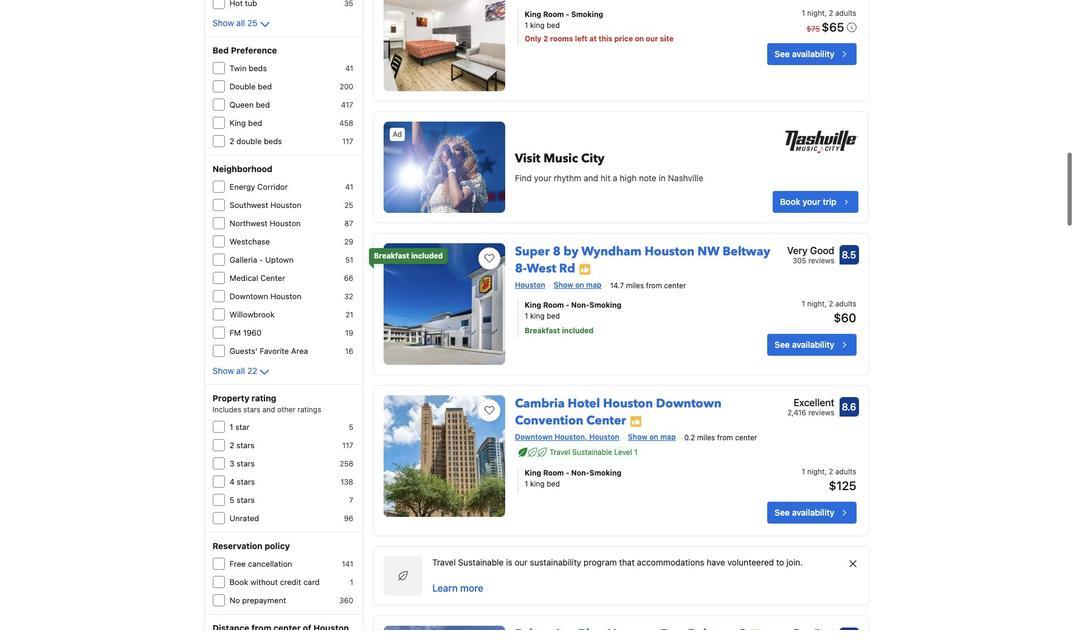 Task type: vqa. For each thing, say whether or not it's contained in the screenshot.
North
no



Task type: describe. For each thing, give the bounding box(es) containing it.
by
[[564, 243, 579, 260]]

1 availability from the top
[[792, 49, 835, 59]]

rooms
[[550, 34, 573, 43]]

adults for super 8 by wyndham houston nw beltway 8-west rd
[[836, 299, 857, 308]]

417
[[341, 100, 353, 109]]

card
[[303, 577, 320, 587]]

fm 1960
[[230, 328, 262, 338]]

0 vertical spatial this property is part of our preferred partner program. it's committed to providing excellent service and good value. it'll pay us a higher commission if you make a booking. image
[[579, 263, 591, 275]]

learn
[[432, 583, 458, 594]]

uptown
[[265, 255, 294, 265]]

double bed
[[230, 81, 272, 91]]

1 inside king room - smoking 1 king bed only 2 rooms left at this price on our site
[[525, 21, 528, 30]]

energy corridor
[[230, 182, 288, 192]]

2 left the double
[[230, 136, 234, 146]]

property
[[213, 393, 249, 403]]

room for super
[[543, 300, 564, 310]]

$65
[[822, 20, 844, 34]]

includes
[[213, 405, 241, 414]]

22
[[247, 365, 258, 376]]

show all 22
[[213, 365, 258, 376]]

see availability link for cambria hotel houston downtown convention center
[[768, 502, 857, 524]]

on for houston
[[575, 280, 584, 290]]

very good 305 reviews
[[787, 245, 835, 265]]

property rating includes stars and other ratings
[[213, 393, 321, 414]]

sustainable for level
[[572, 448, 612, 457]]

16
[[345, 347, 353, 356]]

show all 25 button
[[213, 17, 272, 32]]

cancellation
[[248, 559, 292, 569]]

, for cambria hotel houston downtown convention center
[[825, 467, 827, 476]]

3 stars
[[230, 459, 255, 468]]

reservation policy
[[213, 541, 290, 551]]

5 for 5
[[349, 423, 353, 432]]

houston inside super 8 by wyndham houston nw beltway 8-west rd
[[645, 243, 695, 260]]

8-
[[515, 260, 527, 277]]

reviews inside excellent 2,416 reviews
[[809, 408, 835, 417]]

downtown houston, houston
[[515, 432, 620, 442]]

1 horizontal spatial this property is part of our preferred partner program. it's committed to providing excellent service and good value. it'll pay us a higher commission if you make a booking. image
[[750, 629, 763, 630]]

accommodations
[[637, 557, 705, 567]]

king room - non-smoking 1 king bed
[[525, 468, 622, 488]]

availability for cambria hotel houston downtown convention center
[[792, 507, 835, 518]]

center inside cambria hotel houston downtown convention center
[[587, 412, 626, 429]]

- for king room - non-smoking 1 king bed breakfast included
[[566, 300, 569, 310]]

hotel
[[568, 395, 600, 412]]

guests'
[[230, 346, 258, 356]]

, for super 8 by wyndham houston nw beltway 8-west rd
[[825, 299, 827, 308]]

included inside king room - non-smoking 1 king bed breakfast included
[[562, 326, 594, 335]]

southwest houston
[[230, 200, 301, 210]]

bed preference
[[213, 45, 277, 55]]

west
[[527, 260, 556, 277]]

have
[[707, 557, 725, 567]]

$60
[[834, 311, 857, 325]]

0.2 miles from center
[[684, 433, 757, 442]]

miles for wyndham
[[626, 281, 644, 290]]

1 inside 1 night , 2 adults $60
[[802, 299, 805, 308]]

show inside "dropdown button"
[[213, 18, 234, 28]]

corridor
[[257, 182, 288, 192]]

19
[[345, 328, 353, 338]]

level
[[614, 448, 632, 457]]

palace inn 290 - fairbanks image
[[384, 0, 505, 91]]

1 adults from the top
[[836, 9, 857, 18]]

on for convention
[[650, 432, 659, 442]]

map for wyndham
[[586, 280, 602, 290]]

2,416
[[788, 408, 807, 417]]

5 for 5 stars
[[230, 495, 234, 505]]

87
[[345, 219, 353, 228]]

from for downtown
[[717, 433, 733, 442]]

houston up travel sustainable level 1 at the bottom right of page
[[589, 432, 620, 442]]

houston inside cambria hotel houston downtown convention center
[[603, 395, 653, 412]]

0 vertical spatial included
[[411, 251, 443, 260]]

8.5
[[842, 249, 856, 260]]

1 see availability link from the top
[[768, 43, 857, 65]]

super 8 by wyndham houston nw beltway 8-west rd link
[[515, 238, 771, 277]]

left
[[575, 34, 588, 43]]

volunteered
[[728, 557, 774, 567]]

very good element
[[787, 243, 835, 258]]

price
[[614, 34, 633, 43]]

breakfast inside king room - non-smoking 1 king bed breakfast included
[[525, 326, 560, 335]]

and
[[263, 405, 275, 414]]

sustainable for is
[[458, 557, 504, 567]]

downtown inside cambria hotel houston downtown convention center
[[656, 395, 722, 412]]

see for super 8 by wyndham houston nw beltway 8-west rd
[[775, 339, 790, 350]]

1 night , 2 adults $125
[[802, 467, 857, 493]]

stars for 2 stars
[[236, 440, 255, 450]]

willowbrook
[[230, 310, 275, 319]]

to
[[776, 557, 784, 567]]

king for cambria
[[530, 479, 545, 488]]

see availability link for super 8 by wyndham houston nw beltway 8-west rd
[[768, 334, 857, 356]]

from for wyndham
[[646, 281, 662, 290]]

houston down southwest houston
[[270, 218, 301, 228]]

unrated
[[230, 513, 259, 523]]

medical
[[230, 273, 258, 283]]

travel for travel sustainable level 1
[[550, 448, 570, 457]]

2 inside king room - smoking 1 king bed only 2 rooms left at this price on our site
[[544, 34, 548, 43]]

king room - non-smoking link for houston
[[525, 300, 730, 311]]

houston,
[[555, 432, 587, 442]]

guests' favorite area
[[230, 346, 308, 356]]

8
[[553, 243, 561, 260]]

king for king room - smoking 1 king bed only 2 rooms left at this price on our site
[[525, 10, 541, 19]]

good
[[810, 245, 835, 256]]

smoking for houston
[[590, 468, 622, 477]]

galleria - uptown
[[230, 255, 294, 265]]

room inside king room - smoking 1 king bed only 2 rooms left at this price on our site
[[543, 10, 564, 19]]

availability for super 8 by wyndham houston nw beltway 8-west rd
[[792, 339, 835, 350]]

credit
[[280, 577, 301, 587]]

2 inside 1 night , 2 adults $60
[[829, 299, 833, 308]]

show on map for by
[[554, 280, 602, 290]]

smoking for by
[[590, 300, 622, 310]]

other
[[277, 405, 296, 414]]

double
[[230, 81, 256, 91]]

bed right double
[[258, 81, 272, 91]]

1 vertical spatial beds
[[264, 136, 282, 146]]

more
[[460, 583, 484, 594]]

super 8 by wyndham houston nw beltway 8-west rd image
[[384, 243, 505, 365]]

all for 22
[[236, 365, 245, 376]]

houston down '8-'
[[515, 280, 545, 290]]

book without credit card
[[230, 577, 320, 587]]

nw
[[698, 243, 720, 260]]

sustainability
[[530, 557, 581, 567]]

night for super 8 by wyndham houston nw beltway 8-west rd
[[807, 299, 825, 308]]

king room - non-smoking link for convention
[[525, 468, 730, 479]]

1 vertical spatial excellent element
[[793, 626, 835, 630]]

learn more link
[[425, 573, 491, 603]]

map for downtown
[[661, 432, 676, 442]]

2 stars
[[230, 440, 255, 450]]

1960
[[243, 328, 262, 338]]

northwest houston
[[230, 218, 301, 228]]

458
[[339, 119, 353, 128]]

reviews inside very good 305 reviews
[[809, 256, 835, 265]]

southwest
[[230, 200, 268, 210]]

travel for travel sustainable is our sustainability program that accommodations have volunteered to join.
[[432, 557, 456, 567]]

our inside king room - smoking 1 king bed only 2 rooms left at this price on our site
[[646, 34, 658, 43]]

41 for neighborhood
[[345, 182, 353, 192]]

show up level
[[628, 432, 648, 442]]

breakfast included
[[374, 251, 443, 260]]

21
[[346, 310, 353, 319]]

downtown houston
[[230, 291, 301, 301]]

- for king room - non-smoking 1 king bed
[[566, 468, 569, 477]]

bed
[[213, 45, 229, 55]]

non- for by
[[571, 300, 590, 310]]

138
[[341, 477, 353, 487]]

twin
[[230, 63, 247, 73]]

no
[[230, 595, 240, 605]]

night for cambria hotel houston downtown convention center
[[807, 467, 825, 476]]

double
[[236, 136, 262, 146]]

favorite
[[260, 346, 289, 356]]

141
[[342, 559, 353, 569]]



Task type: locate. For each thing, give the bounding box(es) containing it.
1 horizontal spatial from
[[717, 433, 733, 442]]

room up rooms
[[543, 10, 564, 19]]

1 horizontal spatial 25
[[344, 201, 353, 210]]

0 vertical spatial ,
[[825, 9, 827, 18]]

travel down downtown houston, houston
[[550, 448, 570, 457]]

1 inside "1 night , 2 adults $125"
[[802, 467, 805, 476]]

1 vertical spatial on
[[575, 280, 584, 290]]

cambria hotel houston downtown convention center image
[[384, 395, 505, 517]]

1 vertical spatial downtown
[[656, 395, 722, 412]]

3 , from the top
[[825, 467, 827, 476]]

0 vertical spatial our
[[646, 34, 658, 43]]

25 up 87
[[344, 201, 353, 210]]

0 horizontal spatial map
[[586, 280, 602, 290]]

houston left nw
[[645, 243, 695, 260]]

non- inside king room - non-smoking 1 king bed breakfast included
[[571, 300, 590, 310]]

downtown for downtown houston
[[230, 291, 268, 301]]

miles
[[626, 281, 644, 290], [697, 433, 715, 442]]

reviews
[[809, 256, 835, 265], [809, 408, 835, 417]]

neighborhood
[[213, 164, 272, 174]]

non- inside "king room - non-smoking 1 king bed"
[[571, 468, 590, 477]]

0 vertical spatial see availability link
[[768, 43, 857, 65]]

2 double beds
[[230, 136, 282, 146]]

energy
[[230, 182, 255, 192]]

downtown up 0.2
[[656, 395, 722, 412]]

king for super
[[530, 311, 545, 320]]

0 horizontal spatial center
[[664, 281, 686, 290]]

king inside king room - non-smoking 1 king bed breakfast included
[[525, 300, 541, 310]]

king room - non-smoking link down 14.7
[[525, 300, 730, 311]]

66
[[344, 274, 353, 283]]

0 vertical spatial 25
[[247, 18, 258, 28]]

1 vertical spatial center
[[587, 412, 626, 429]]

0 vertical spatial map
[[586, 280, 602, 290]]

learn more
[[432, 583, 484, 594]]

reviews right 2,416
[[809, 408, 835, 417]]

houston down corridor
[[270, 200, 301, 210]]

excellent element left scored 8.8 element
[[793, 626, 835, 630]]

- inside "king room - non-smoking 1 king bed"
[[566, 468, 569, 477]]

stars right 4
[[237, 477, 255, 487]]

stars for 5 stars
[[237, 495, 255, 505]]

2 117 from the top
[[342, 441, 353, 450]]

1 vertical spatial breakfast
[[525, 326, 560, 335]]

center down super 8 by wyndham houston nw beltway 8-west rd
[[664, 281, 686, 290]]

travel sustainable level 1
[[550, 448, 638, 457]]

1 vertical spatial reviews
[[809, 408, 835, 417]]

miles right 14.7
[[626, 281, 644, 290]]

king room - non-smoking link
[[525, 300, 730, 311], [525, 468, 730, 479]]

smoking inside "king room - non-smoking 1 king bed"
[[590, 468, 622, 477]]

on left 0.2
[[650, 432, 659, 442]]

7
[[349, 496, 353, 505]]

downtown down convention
[[515, 432, 553, 442]]

0 vertical spatial 41
[[345, 64, 353, 73]]

show
[[213, 18, 234, 28], [554, 280, 573, 290], [213, 365, 234, 376], [628, 432, 648, 442]]

see availability down 1 night , 2 adults $60
[[775, 339, 835, 350]]

1 vertical spatial king
[[530, 311, 545, 320]]

2 night from the top
[[807, 299, 825, 308]]

1 vertical spatial non-
[[571, 468, 590, 477]]

3 see availability from the top
[[775, 507, 835, 518]]

downtown up willowbrook
[[230, 291, 268, 301]]

2 vertical spatial ,
[[825, 467, 827, 476]]

1 king from the top
[[530, 21, 545, 30]]

room for cambria
[[543, 468, 564, 477]]

availability down 1 night , 2 adults $60
[[792, 339, 835, 350]]

2 vertical spatial room
[[543, 468, 564, 477]]

- right galleria
[[259, 255, 263, 265]]

0 vertical spatial all
[[236, 18, 245, 28]]

program
[[584, 557, 617, 567]]

1 night , 2 adults $60
[[802, 299, 857, 325]]

0 vertical spatial non-
[[571, 300, 590, 310]]

1 vertical spatial all
[[236, 365, 245, 376]]

2 up "3" at bottom left
[[230, 440, 234, 450]]

1 inside "king room - non-smoking 1 king bed"
[[525, 479, 528, 488]]

1 horizontal spatial on
[[635, 34, 644, 43]]

stars up 'unrated'
[[237, 495, 255, 505]]

our right is
[[515, 557, 528, 567]]

, inside 1 night , 2 adults $60
[[825, 299, 827, 308]]

room inside "king room - non-smoking 1 king bed"
[[543, 468, 564, 477]]

1 horizontal spatial map
[[661, 432, 676, 442]]

king room - non-smoking link down level
[[525, 468, 730, 479]]

king
[[525, 10, 541, 19], [230, 118, 246, 128], [525, 300, 541, 310], [525, 468, 541, 477]]

king up the only
[[530, 21, 545, 30]]

this property is part of our preferred partner program. it's committed to providing excellent service and good value. it'll pay us a higher commission if you make a booking. image
[[579, 263, 591, 275], [750, 629, 763, 630]]

sustainable down houston,
[[572, 448, 612, 457]]

2 down very good 305 reviews at right
[[829, 299, 833, 308]]

- down travel sustainable level 1 at the bottom right of page
[[566, 468, 569, 477]]

room
[[543, 10, 564, 19], [543, 300, 564, 310], [543, 468, 564, 477]]

5
[[349, 423, 353, 432], [230, 495, 234, 505]]

convention
[[515, 412, 584, 429]]

galleria
[[230, 255, 257, 265]]

king inside "king room - non-smoking 1 king bed"
[[525, 468, 541, 477]]

see availability for cambria hotel houston downtown convention center
[[775, 507, 835, 518]]

1 vertical spatial our
[[515, 557, 528, 567]]

on down rd
[[575, 280, 584, 290]]

stars inside property rating includes stars and other ratings
[[243, 405, 260, 414]]

night inside "1 night , 2 adults $125"
[[807, 467, 825, 476]]

200
[[340, 82, 353, 91]]

0 horizontal spatial downtown
[[230, 291, 268, 301]]

0 horizontal spatial this property is part of our preferred partner program. it's committed to providing excellent service and good value. it'll pay us a higher commission if you make a booking. image
[[579, 263, 591, 275]]

3 king from the top
[[530, 479, 545, 488]]

1 horizontal spatial breakfast
[[525, 326, 560, 335]]

scored 8.5 element
[[840, 245, 859, 265]]

non- for houston
[[571, 468, 590, 477]]

1 horizontal spatial our
[[646, 34, 658, 43]]

see for cambria hotel houston downtown convention center
[[775, 507, 790, 518]]

2 see availability from the top
[[775, 339, 835, 350]]

show up bed
[[213, 18, 234, 28]]

king down west
[[525, 300, 541, 310]]

1 vertical spatial room
[[543, 300, 564, 310]]

policy
[[265, 541, 290, 551]]

smoking inside king room - non-smoking 1 king bed breakfast included
[[590, 300, 622, 310]]

show on map for houston
[[628, 432, 676, 442]]

1 see from the top
[[775, 49, 790, 59]]

downtown for downtown houston, houston
[[515, 432, 553, 442]]

travel up learn
[[432, 557, 456, 567]]

miles for downtown
[[697, 433, 715, 442]]

stars for 3 stars
[[237, 459, 255, 468]]

41 up 200
[[345, 64, 353, 73]]

king for king room - non-smoking 1 king bed breakfast included
[[525, 300, 541, 310]]

2
[[829, 9, 833, 18], [544, 34, 548, 43], [230, 136, 234, 146], [829, 299, 833, 308], [230, 440, 234, 450], [829, 467, 833, 476]]

1 vertical spatial map
[[661, 432, 676, 442]]

2 right the only
[[544, 34, 548, 43]]

show all 22 button
[[213, 365, 272, 379]]

3 night from the top
[[807, 467, 825, 476]]

adults
[[836, 9, 857, 18], [836, 299, 857, 308], [836, 467, 857, 476]]

, inside "1 night , 2 adults $125"
[[825, 467, 827, 476]]

king room - smoking link
[[525, 9, 730, 20]]

117 for 2 double beds
[[342, 137, 353, 146]]

0 vertical spatial room
[[543, 10, 564, 19]]

smoking
[[571, 10, 603, 19], [590, 300, 622, 310], [590, 468, 622, 477]]

2 king room - non-smoking link from the top
[[525, 468, 730, 479]]

1 vertical spatial night
[[807, 299, 825, 308]]

king room - smoking 1 king bed only 2 rooms left at this price on our site
[[525, 10, 674, 43]]

25 up preference
[[247, 18, 258, 28]]

map left 14.7
[[586, 280, 602, 290]]

2 vertical spatial adults
[[836, 467, 857, 476]]

14.7
[[610, 281, 624, 290]]

1 vertical spatial availability
[[792, 339, 835, 350]]

bed inside "king room - non-smoking 1 king bed"
[[547, 479, 560, 488]]

2 see from the top
[[775, 339, 790, 350]]

0 horizontal spatial 25
[[247, 18, 258, 28]]

1 horizontal spatial show on map
[[628, 432, 676, 442]]

see availability down $75
[[775, 49, 835, 59]]

0 vertical spatial smoking
[[571, 10, 603, 19]]

excellent element
[[788, 395, 835, 410], [793, 626, 835, 630]]

from
[[646, 281, 662, 290], [717, 433, 733, 442]]

- up rooms
[[566, 10, 569, 19]]

breakfast
[[374, 251, 409, 260], [525, 326, 560, 335]]

stars right "3" at bottom left
[[237, 459, 255, 468]]

center
[[260, 273, 285, 283], [587, 412, 626, 429]]

adults up $125
[[836, 467, 857, 476]]

3 availability from the top
[[792, 507, 835, 518]]

all inside "dropdown button"
[[236, 18, 245, 28]]

availability
[[792, 49, 835, 59], [792, 339, 835, 350], [792, 507, 835, 518]]

0 vertical spatial see
[[775, 49, 790, 59]]

travel
[[550, 448, 570, 457], [432, 557, 456, 567]]

room down west
[[543, 300, 564, 310]]

2 vertical spatial see
[[775, 507, 790, 518]]

houston
[[270, 200, 301, 210], [270, 218, 301, 228], [645, 243, 695, 260], [515, 280, 545, 290], [270, 291, 301, 301], [603, 395, 653, 412], [589, 432, 620, 442]]

1 vertical spatial sustainable
[[458, 557, 504, 567]]

from down super 8 by wyndham houston nw beltway 8-west rd
[[646, 281, 662, 290]]

2 king from the top
[[530, 311, 545, 320]]

scored 8.6 element
[[840, 397, 859, 417]]

center for wyndham
[[664, 281, 686, 290]]

2 adults from the top
[[836, 299, 857, 308]]

show down rd
[[554, 280, 573, 290]]

0 vertical spatial night
[[807, 9, 825, 18]]

beds down preference
[[249, 63, 267, 73]]

2 , from the top
[[825, 299, 827, 308]]

2 vertical spatial king
[[530, 479, 545, 488]]

smoking inside king room - smoking 1 king bed only 2 rooms left at this price on our site
[[571, 10, 603, 19]]

houston right hotel
[[603, 395, 653, 412]]

0 vertical spatial from
[[646, 281, 662, 290]]

2 reviews from the top
[[809, 408, 835, 417]]

1 king room - non-smoking link from the top
[[525, 300, 730, 311]]

0 horizontal spatial travel
[[432, 557, 456, 567]]

stars for 4 stars
[[237, 477, 255, 487]]

sustainable up more in the bottom left of the page
[[458, 557, 504, 567]]

prepayment
[[242, 595, 286, 605]]

1 see availability from the top
[[775, 49, 835, 59]]

king down downtown houston, houston
[[530, 479, 545, 488]]

at
[[590, 34, 597, 43]]

center down the uptown
[[260, 273, 285, 283]]

32
[[344, 292, 353, 301]]

adults for cambria hotel houston downtown convention center
[[836, 467, 857, 476]]

25 inside "dropdown button"
[[247, 18, 258, 28]]

0 vertical spatial king room - non-smoking link
[[525, 300, 730, 311]]

center down hotel
[[587, 412, 626, 429]]

is
[[506, 557, 512, 567]]

0 vertical spatial show on map
[[554, 280, 602, 290]]

no prepayment
[[230, 595, 286, 605]]

- inside king room - non-smoking 1 king bed breakfast included
[[566, 300, 569, 310]]

1 horizontal spatial center
[[735, 433, 757, 442]]

show on map up level
[[628, 432, 676, 442]]

2 up $65
[[829, 9, 833, 18]]

all inside dropdown button
[[236, 365, 245, 376]]

0 vertical spatial on
[[635, 34, 644, 43]]

- inside king room - smoking 1 king bed only 2 rooms left at this price on our site
[[566, 10, 569, 19]]

3 adults from the top
[[836, 467, 857, 476]]

cambria hotel houston downtown convention center link
[[515, 391, 722, 429]]

all for 25
[[236, 18, 245, 28]]

1 non- from the top
[[571, 300, 590, 310]]

2 41 from the top
[[345, 182, 353, 192]]

king for king room - non-smoking 1 king bed
[[525, 468, 541, 477]]

2 vertical spatial see availability
[[775, 507, 835, 518]]

cambria
[[515, 395, 565, 412]]

king
[[530, 21, 545, 30], [530, 311, 545, 320], [530, 479, 545, 488]]

non- down rd
[[571, 300, 590, 310]]

3 room from the top
[[543, 468, 564, 477]]

0 vertical spatial 117
[[342, 137, 353, 146]]

1 117 from the top
[[342, 137, 353, 146]]

1 , from the top
[[825, 9, 827, 18]]

1 horizontal spatial 5
[[349, 423, 353, 432]]

beltway
[[723, 243, 771, 260]]

see availability down "1 night , 2 adults $125"
[[775, 507, 835, 518]]

see availability link down $75
[[768, 43, 857, 65]]

availability down "1 night , 2 adults $125"
[[792, 507, 835, 518]]

bed down west
[[547, 311, 560, 320]]

0 vertical spatial beds
[[249, 63, 267, 73]]

2 non- from the top
[[571, 468, 590, 477]]

1 vertical spatial see availability link
[[768, 334, 857, 356]]

adults inside 1 night , 2 adults $60
[[836, 299, 857, 308]]

0 vertical spatial sustainable
[[572, 448, 612, 457]]

adults up $65
[[836, 9, 857, 18]]

0 vertical spatial miles
[[626, 281, 644, 290]]

1 vertical spatial king room - non-smoking link
[[525, 468, 730, 479]]

3 see availability link from the top
[[768, 502, 857, 524]]

1 horizontal spatial travel
[[550, 448, 570, 457]]

excellent element left 8.6
[[788, 395, 835, 410]]

scored 8.8 element
[[840, 628, 859, 630]]

night inside 1 night , 2 adults $60
[[807, 299, 825, 308]]

0 vertical spatial center
[[260, 273, 285, 283]]

0 horizontal spatial show on map
[[554, 280, 602, 290]]

1 all from the top
[[236, 18, 245, 28]]

0 vertical spatial reviews
[[809, 256, 835, 265]]

1 vertical spatial included
[[562, 326, 594, 335]]

0 vertical spatial king
[[530, 21, 545, 30]]

our left 'site'
[[646, 34, 658, 43]]

all up bed preference
[[236, 18, 245, 28]]

- down rd
[[566, 300, 569, 310]]

3 see from the top
[[775, 507, 790, 518]]

excellent 2,416 reviews
[[788, 397, 835, 417]]

2 availability from the top
[[792, 339, 835, 350]]

see availability link down 1 night , 2 adults $60
[[768, 334, 857, 356]]

2 vertical spatial night
[[807, 467, 825, 476]]

1 vertical spatial 41
[[345, 182, 353, 192]]

0 vertical spatial center
[[664, 281, 686, 290]]

0 vertical spatial see availability
[[775, 49, 835, 59]]

2 horizontal spatial downtown
[[656, 395, 722, 412]]

117 down the 458
[[342, 137, 353, 146]]

0 horizontal spatial on
[[575, 280, 584, 290]]

2 vertical spatial downtown
[[515, 432, 553, 442]]

2 vertical spatial availability
[[792, 507, 835, 518]]

0 vertical spatial adults
[[836, 9, 857, 18]]

1 night , 2 adults
[[802, 9, 857, 18]]

1 inside king room - non-smoking 1 king bed breakfast included
[[525, 311, 528, 320]]

2 inside "1 night , 2 adults $125"
[[829, 467, 833, 476]]

bed inside king room - smoking 1 king bed only 2 rooms left at this price on our site
[[547, 21, 560, 30]]

1 vertical spatial see availability
[[775, 339, 835, 350]]

beds
[[249, 63, 267, 73], [264, 136, 282, 146]]

king down downtown houston, houston
[[525, 468, 541, 477]]

bed
[[547, 21, 560, 30], [258, 81, 272, 91], [256, 100, 270, 109], [248, 118, 262, 128], [547, 311, 560, 320], [547, 479, 560, 488]]

cambria hotel houston downtown convention center
[[515, 395, 722, 429]]

2 vertical spatial see availability link
[[768, 502, 857, 524]]

non- down travel sustainable level 1 at the bottom right of page
[[571, 468, 590, 477]]

1 vertical spatial from
[[717, 433, 733, 442]]

1 reviews from the top
[[809, 256, 835, 265]]

5 up 258
[[349, 423, 353, 432]]

0 horizontal spatial included
[[411, 251, 443, 260]]

305
[[793, 256, 807, 265]]

northwest
[[230, 218, 268, 228]]

0 vertical spatial availability
[[792, 49, 835, 59]]

5 stars
[[230, 495, 255, 505]]

king down west
[[530, 311, 545, 320]]

1 41 from the top
[[345, 64, 353, 73]]

see availability for super 8 by wyndham houston nw beltway 8-west rd
[[775, 339, 835, 350]]

on inside king room - smoking 1 king bed only 2 rooms left at this price on our site
[[635, 34, 644, 43]]

2 room from the top
[[543, 300, 564, 310]]

star
[[235, 422, 250, 432]]

center for downtown
[[735, 433, 757, 442]]

29
[[344, 237, 353, 246]]

0 horizontal spatial breakfast
[[374, 251, 409, 260]]

all
[[236, 18, 245, 28], [236, 365, 245, 376]]

medical center
[[230, 273, 285, 283]]

adults up $60
[[836, 299, 857, 308]]

0 horizontal spatial sustainable
[[458, 557, 504, 567]]

0 horizontal spatial center
[[260, 273, 285, 283]]

smoking down 14.7
[[590, 300, 622, 310]]

room inside king room - non-smoking 1 king bed breakfast included
[[543, 300, 564, 310]]

center right 0.2
[[735, 433, 757, 442]]

our
[[646, 34, 658, 43], [515, 557, 528, 567]]

from right 0.2
[[717, 433, 733, 442]]

show down guests'
[[213, 365, 234, 376]]

king up the only
[[525, 10, 541, 19]]

advertisement element
[[373, 111, 869, 223]]

stars down star
[[236, 440, 255, 450]]

2 vertical spatial smoking
[[590, 468, 622, 477]]

on right the price
[[635, 34, 644, 43]]

queen bed
[[230, 100, 270, 109]]

twin beds
[[230, 63, 267, 73]]

117 for 2 stars
[[342, 441, 353, 450]]

14.7 miles from center
[[610, 281, 686, 290]]

2 up $125
[[829, 467, 833, 476]]

bed right the queen
[[256, 100, 270, 109]]

availability down $75
[[792, 49, 835, 59]]

westchase
[[230, 237, 270, 246]]

show on map down rd
[[554, 280, 602, 290]]

2 all from the top
[[236, 365, 245, 376]]

that
[[619, 557, 635, 567]]

beds right the double
[[264, 136, 282, 146]]

0 vertical spatial travel
[[550, 448, 570, 457]]

reviews right 305
[[809, 256, 835, 265]]

- for king room - smoking 1 king bed only 2 rooms left at this price on our site
[[566, 10, 569, 19]]

king for king bed
[[230, 118, 246, 128]]

1 vertical spatial miles
[[697, 433, 715, 442]]

see availability link down "1 night , 2 adults $125"
[[768, 502, 857, 524]]

51
[[345, 255, 353, 265]]

1 horizontal spatial miles
[[697, 433, 715, 442]]

117 up 258
[[342, 441, 353, 450]]

ratings
[[298, 405, 321, 414]]

bed down downtown houston, houston
[[547, 479, 560, 488]]

1 horizontal spatial downtown
[[515, 432, 553, 442]]

41 up 87
[[345, 182, 353, 192]]

king inside king room - smoking 1 king bed only 2 rooms left at this price on our site
[[530, 21, 545, 30]]

excellent element containing excellent
[[788, 395, 835, 410]]

bed inside king room - non-smoking 1 king bed breakfast included
[[547, 311, 560, 320]]

4
[[230, 477, 235, 487]]

show inside dropdown button
[[213, 365, 234, 376]]

0 vertical spatial 5
[[349, 423, 353, 432]]

1 vertical spatial smoking
[[590, 300, 622, 310]]

this property is part of our preferred partner program. it's committed to providing excellent service and good value. it'll pay us a higher commission if you make a booking. image
[[579, 263, 591, 275], [630, 415, 642, 427], [630, 415, 642, 427], [750, 629, 763, 630]]

-
[[566, 10, 569, 19], [259, 255, 263, 265], [566, 300, 569, 310], [566, 468, 569, 477]]

smoking up at
[[571, 10, 603, 19]]

1 horizontal spatial center
[[587, 412, 626, 429]]

41 for bed preference
[[345, 64, 353, 73]]

0 vertical spatial breakfast
[[374, 251, 409, 260]]

1 horizontal spatial included
[[562, 326, 594, 335]]

0 horizontal spatial miles
[[626, 281, 644, 290]]

0.2
[[684, 433, 695, 442]]

stars down rating on the bottom of the page
[[243, 405, 260, 414]]

1 vertical spatial show on map
[[628, 432, 676, 442]]

bed up the 2 double beds
[[248, 118, 262, 128]]

0 horizontal spatial from
[[646, 281, 662, 290]]

5 down 4
[[230, 495, 234, 505]]

houston down medical center
[[270, 291, 301, 301]]

king down the queen
[[230, 118, 246, 128]]

bed up rooms
[[547, 21, 560, 30]]

area
[[291, 346, 308, 356]]

1 room from the top
[[543, 10, 564, 19]]

miles right 0.2
[[697, 433, 715, 442]]

join.
[[787, 557, 803, 567]]

0 vertical spatial downtown
[[230, 291, 268, 301]]

adults inside "1 night , 2 adults $125"
[[836, 467, 857, 476]]

1 night from the top
[[807, 9, 825, 18]]

king inside king room - non-smoking 1 king bed breakfast included
[[530, 311, 545, 320]]

site
[[660, 34, 674, 43]]

1 vertical spatial travel
[[432, 557, 456, 567]]

smoking down travel sustainable level 1 at the bottom right of page
[[590, 468, 622, 477]]

map left 0.2
[[661, 432, 676, 442]]

room down downtown houston, houston
[[543, 468, 564, 477]]

king inside "king room - non-smoking 1 king bed"
[[530, 479, 545, 488]]

king inside king room - smoking 1 king bed only 2 rooms left at this price on our site
[[525, 10, 541, 19]]

included
[[411, 251, 443, 260], [562, 326, 594, 335]]

2 see availability link from the top
[[768, 334, 857, 356]]

0 horizontal spatial our
[[515, 557, 528, 567]]



